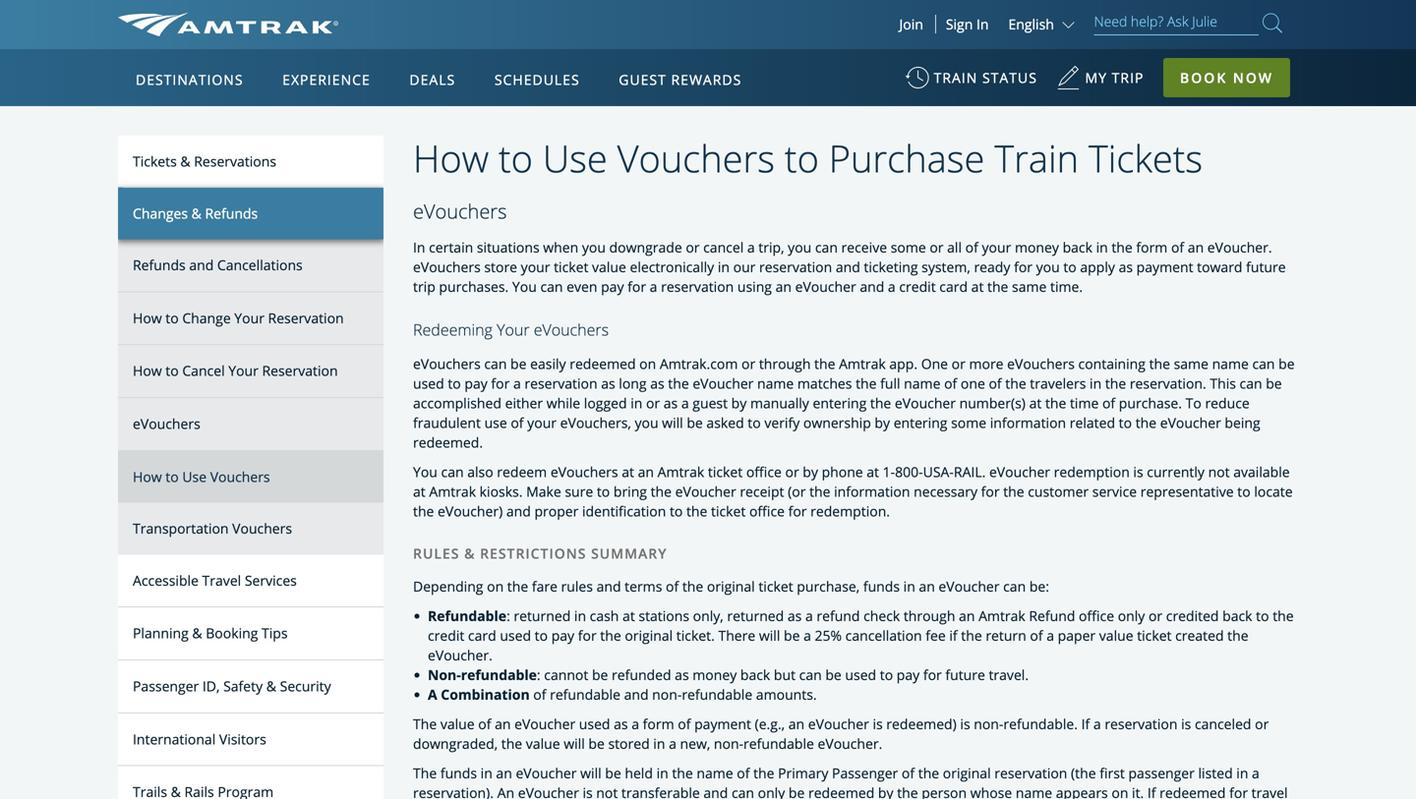 Task type: vqa. For each thing, say whether or not it's contained in the screenshot.
the York at the right top of the page
no



Task type: locate. For each thing, give the bounding box(es) containing it.
0 vertical spatial your
[[982, 238, 1011, 257]]

tickets & reservations
[[133, 152, 276, 171]]

cannot
[[544, 666, 588, 684]]

0 vertical spatial funds
[[863, 577, 900, 596]]

(e.g.,
[[755, 715, 785, 734]]

1 vertical spatial form
[[643, 715, 674, 734]]

evouchers inside you can also redeem evouchers at an amtrak ticket office or by phone at 1-800-usa-rail. evoucher redemption is currently not available at amtrak kiosks. make sure to bring the evoucher receipt (or the information necessary for the customer service representative to locate the evoucher) and proper identification to the ticket office for redemption.
[[551, 463, 618, 482]]

the right the credited
[[1273, 607, 1294, 625]]

1 vertical spatial credit
[[428, 626, 465, 645]]

0 vertical spatial not
[[1208, 463, 1230, 482]]

verify
[[765, 414, 800, 432]]

on up long
[[639, 355, 656, 373]]

& left 'booking' on the bottom left of the page
[[192, 624, 202, 643]]

0 horizontal spatial payment
[[694, 715, 751, 734]]

use inside the secondary "navigation"
[[182, 467, 207, 486]]

for
[[1014, 258, 1033, 276], [628, 277, 646, 296], [491, 374, 510, 393], [981, 483, 1000, 501], [788, 502, 807, 521], [578, 626, 597, 645], [923, 666, 942, 684], [1229, 784, 1248, 800]]

0 vertical spatial the
[[413, 715, 437, 734]]

some down the number(s)
[[951, 414, 987, 432]]

1 vertical spatial money
[[693, 666, 737, 684]]

of
[[965, 238, 978, 257], [1171, 238, 1184, 257], [944, 374, 957, 393], [989, 374, 1002, 393], [1102, 394, 1115, 413], [511, 414, 524, 432], [666, 577, 679, 596], [1030, 626, 1043, 645], [533, 685, 546, 704], [478, 715, 491, 734], [678, 715, 691, 734], [737, 764, 750, 783], [902, 764, 915, 783]]

being
[[1225, 414, 1261, 432]]

a
[[747, 238, 755, 257], [650, 277, 657, 296], [888, 277, 896, 296], [513, 374, 521, 393], [681, 394, 689, 413], [805, 607, 813, 625], [804, 626, 811, 645], [1047, 626, 1054, 645], [632, 715, 639, 734], [1094, 715, 1101, 734], [669, 735, 677, 753], [1252, 764, 1260, 783]]

1 vertical spatial on
[[487, 577, 504, 596]]

1 horizontal spatial returned
[[727, 607, 784, 625]]

1 horizontal spatial :
[[537, 666, 541, 684]]

evoucher left receipt
[[675, 483, 736, 501]]

your inside evouchers can be easily redeemed on amtrak.com or through the amtrak app. one or more evouchers containing the same name can be used to pay for a reservation as long as the evoucher name matches the full name of one of the travelers in the reservation. this can be accomplished either while logged in or as a guest by manually entering the evoucher number(s) at the time of purchase. to reduce fraudulent use of your evouchers, you will be asked to verify ownership by entering some information related to the evoucher being redeemed.
[[527, 414, 557, 432]]

guest rewards button
[[611, 52, 750, 107]]

1 vertical spatial refunds
[[133, 256, 186, 274]]

1 horizontal spatial in
[[977, 15, 989, 33]]

form inside the value of an evoucher used as a form of payment (e.g., an evoucher is redeemed) is non-refundable. if a reservation is canceled or downgraded, the value will be stored in a new, non-refundable evoucher.
[[643, 715, 674, 734]]

2 horizontal spatial evoucher.
[[1208, 238, 1272, 257]]

the up reservation.
[[1149, 355, 1170, 373]]

not
[[1208, 463, 1230, 482], [596, 784, 618, 800]]

safety
[[223, 677, 263, 696]]

evouchers up sure at the left bottom of page
[[551, 463, 618, 482]]

future inside in certain situations when you downgrade or cancel a trip, you can receive some or all of your money back in the form of an evoucher. evouchers store your ticket value electronically in our reservation and ticketing system, ready for you to apply as payment toward future trip purchases. you can even pay for a reservation using an evoucher and a credit card at the same time.
[[1246, 258, 1286, 276]]

one
[[961, 374, 985, 393]]

1 vertical spatial :
[[537, 666, 541, 684]]

your up ready
[[982, 238, 1011, 257]]

make
[[526, 483, 561, 501]]

amtrak inside : returned in cash at stations only, returned as a refund check through an amtrak refund office only or credited back to the credit card used to pay for the original ticket. there will be a 25% cancellation fee if the return of a paper value ticket created the evoucher.
[[979, 607, 1026, 625]]

changes & refunds
[[133, 204, 258, 223]]

1 vertical spatial only
[[758, 784, 785, 800]]

card down refundable
[[468, 626, 496, 645]]

only
[[1118, 607, 1145, 625], [758, 784, 785, 800]]

value down cannot
[[526, 735, 560, 753]]

back up created
[[1223, 607, 1253, 625]]

0 horizontal spatial same
[[1012, 277, 1047, 296]]

easily
[[530, 355, 566, 373]]

1 vertical spatial information
[[834, 483, 910, 501]]

reservation up whose
[[995, 764, 1068, 783]]

entering down full
[[894, 414, 948, 432]]

same
[[1012, 277, 1047, 296], [1174, 355, 1209, 373]]

used inside non-refundable : cannot be refunded as money back but can be used to pay for future travel. a combination of refundable and non-refundable amounts.
[[845, 666, 876, 684]]

0 horizontal spatial if
[[1081, 715, 1090, 734]]

vouchers
[[617, 133, 775, 183], [210, 467, 270, 486], [232, 519, 292, 538]]

0 horizontal spatial on
[[487, 577, 504, 596]]

by up (or
[[803, 463, 818, 482]]

0 vertical spatial back
[[1063, 238, 1093, 257]]

is up service
[[1133, 463, 1143, 482]]

0 vertical spatial passenger
[[133, 677, 199, 696]]

for down 'cash'
[[578, 626, 597, 645]]

electronically
[[630, 258, 714, 276]]

can right transferable
[[732, 784, 754, 800]]

how for how to use vouchers
[[133, 467, 162, 486]]

evoucher right an
[[518, 784, 579, 800]]

0 horizontal spatial entering
[[813, 394, 867, 413]]

2 vertical spatial office
[[1079, 607, 1114, 625]]

through up manually
[[759, 355, 811, 373]]

refundable down (e.g.,
[[744, 735, 814, 753]]

planning & booking tips link
[[118, 608, 384, 661]]

0 vertical spatial same
[[1012, 277, 1047, 296]]

original up 'only,'
[[707, 577, 755, 596]]

banner
[[0, 0, 1416, 454]]

(or
[[788, 483, 806, 501]]

only inside the funds in an evoucher will be held in the name of the primary passenger of the original reservation (the first passenger listed in a reservation). an evoucher is not transferable and can only be redeemed by the person whose name appears on it. if redeemed for trave
[[758, 784, 785, 800]]

on inside evouchers can be easily redeemed on amtrak.com or through the amtrak app. one or more evouchers containing the same name can be used to pay for a reservation as long as the evoucher name matches the full name of one of the travelers in the reservation. this can be accomplished either while logged in or as a guest by manually entering the evoucher number(s) at the time of purchase. to reduce fraudulent use of your evouchers, you will be asked to verify ownership by entering some information related to the evoucher being redeemed.
[[639, 355, 656, 373]]

passenger
[[133, 677, 199, 696], [832, 764, 898, 783]]

of inside non-refundable : cannot be refunded as money back but can be used to pay for future travel. a combination of refundable and non-refundable amounts.
[[533, 685, 546, 704]]

original inside : returned in cash at stations only, returned as a refund check through an amtrak refund office only or credited back to the credit card used to pay for the original ticket. there will be a 25% cancellation fee if the return of a paper value ticket created the evoucher.
[[625, 626, 673, 645]]

is inside the funds in an evoucher will be held in the name of the primary passenger of the original reservation (the first passenger listed in a reservation). an evoucher is not transferable and can only be redeemed by the person whose name appears on it. if redeemed for trave
[[583, 784, 593, 800]]

office inside : returned in cash at stations only, returned as a refund check through an amtrak refund office only or credited back to the credit card used to pay for the original ticket. there will be a 25% cancellation fee if the return of a paper value ticket created the evoucher.
[[1079, 607, 1114, 625]]

not up representative
[[1208, 463, 1230, 482]]

refundable.
[[1004, 715, 1078, 734]]

2 vertical spatial evoucher.
[[818, 735, 883, 753]]

accomplished
[[413, 394, 502, 413]]

reservation
[[759, 258, 832, 276], [661, 277, 734, 296], [525, 374, 598, 393], [1105, 715, 1178, 734], [995, 764, 1068, 783]]

evoucher)
[[438, 502, 503, 521]]

banner containing join
[[0, 0, 1416, 454]]

the inside the value of an evoucher used as a form of payment (e.g., an evoucher is redeemed) is non-refundable. if a reservation is canceled or downgraded, the value will be stored in a new, non-refundable evoucher.
[[501, 735, 522, 753]]

transferable
[[621, 784, 700, 800]]

1 vertical spatial vouchers
[[210, 467, 270, 486]]

future inside non-refundable : cannot be refunded as money back but can be used to pay for future travel. a combination of refundable and non-refundable amounts.
[[946, 666, 985, 684]]

will inside the funds in an evoucher will be held in the name of the primary passenger of the original reservation (the first passenger listed in a reservation). an evoucher is not transferable and can only be redeemed by the person whose name appears on it. if redeemed for trave
[[580, 764, 602, 783]]

redeemed.
[[413, 433, 483, 452]]

and inside the funds in an evoucher will be held in the name of the primary passenger of the original reservation (the first passenger listed in a reservation). an evoucher is not transferable and can only be redeemed by the person whose name appears on it. if redeemed for trave
[[704, 784, 728, 800]]

1 vertical spatial back
[[1223, 607, 1253, 625]]

1 horizontal spatial you
[[512, 277, 537, 296]]

0 vertical spatial use
[[543, 133, 608, 183]]

identification
[[582, 502, 666, 521]]

1 horizontal spatial refunds
[[205, 204, 258, 223]]

but
[[774, 666, 796, 684]]

0 vertical spatial entering
[[813, 394, 867, 413]]

passenger left id,
[[133, 677, 199, 696]]

2 horizontal spatial original
[[943, 764, 991, 783]]

in left 'cash'
[[574, 607, 586, 625]]

locate
[[1254, 483, 1293, 501]]

0 vertical spatial evoucher.
[[1208, 238, 1272, 257]]

a left 25%
[[804, 626, 811, 645]]

join
[[899, 15, 923, 33]]

representative
[[1141, 483, 1234, 501]]

for inside : returned in cash at stations only, returned as a refund check through an amtrak refund office only or credited back to the credit card used to pay for the original ticket. there will be a 25% cancellation fee if the return of a paper value ticket created the evoucher.
[[578, 626, 597, 645]]

1 horizontal spatial passenger
[[832, 764, 898, 783]]

1 vertical spatial not
[[596, 784, 618, 800]]

some up 'ticketing'
[[891, 238, 926, 257]]

credited
[[1166, 607, 1219, 625]]

you inside in certain situations when you downgrade or cancel a trip, you can receive some or all of your money back in the form of an evoucher. evouchers store your ticket value electronically in our reservation and ticketing system, ready for you to apply as payment toward future trip purchases. you can even pay for a reservation using an evoucher and a credit card at the same time.
[[512, 277, 537, 296]]

0 horizontal spatial non-
[[652, 685, 682, 704]]

amtrak up return at the bottom right
[[979, 607, 1026, 625]]

refundable inside the value of an evoucher used as a form of payment (e.g., an evoucher is redeemed) is non-refundable. if a reservation is canceled or downgraded, the value will be stored in a new, non-refundable evoucher.
[[744, 735, 814, 753]]

evoucher. up the funds in an evoucher will be held in the name of the primary passenger of the original reservation (the first passenger listed in a reservation). an evoucher is not transferable and can only be redeemed by the person whose name appears on it. if redeemed for trave
[[818, 735, 883, 753]]

the up transferable
[[672, 764, 693, 783]]

an inside you can also redeem evouchers at an amtrak ticket office or by phone at 1-800-usa-rail. evoucher redemption is currently not available at amtrak kiosks. make sure to bring the evoucher receipt (or the information necessary for the customer service representative to locate the evoucher) and proper identification to the ticket office for redemption.
[[638, 463, 654, 482]]

card inside : returned in cash at stations only, returned as a refund check through an amtrak refund office only or credited back to the credit card used to pay for the original ticket. there will be a 25% cancellation fee if the return of a paper value ticket created the evoucher.
[[468, 626, 496, 645]]

using
[[738, 277, 772, 296]]

1 horizontal spatial not
[[1208, 463, 1230, 482]]

through
[[759, 355, 811, 373], [904, 607, 955, 625]]

currently
[[1147, 463, 1205, 482]]

is inside you can also redeem evouchers at an amtrak ticket office or by phone at 1-800-usa-rail. evoucher redemption is currently not available at amtrak kiosks. make sure to bring the evoucher receipt (or the information necessary for the customer service representative to locate the evoucher) and proper identification to the ticket office for redemption.
[[1133, 463, 1143, 482]]

2 vertical spatial vouchers
[[232, 519, 292, 538]]

0 vertical spatial non-
[[652, 685, 682, 704]]

or inside the value of an evoucher used as a form of payment (e.g., an evoucher is redeemed) is non-refundable. if a reservation is canceled or downgraded, the value will be stored in a new, non-refundable evoucher.
[[1255, 715, 1269, 734]]

0 horizontal spatial back
[[740, 666, 770, 684]]

0 vertical spatial form
[[1136, 238, 1168, 257]]

1 horizontal spatial payment
[[1137, 258, 1194, 276]]

the up rules
[[413, 502, 434, 521]]

amtrak
[[839, 355, 886, 373], [658, 463, 704, 482], [429, 483, 476, 501], [979, 607, 1026, 625]]

1 vertical spatial card
[[468, 626, 496, 645]]

:
[[507, 607, 510, 625], [537, 666, 541, 684]]

1 vertical spatial you
[[413, 463, 438, 482]]

entering
[[813, 394, 867, 413], [894, 414, 948, 432]]

you inside you can also redeem evouchers at an amtrak ticket office or by phone at 1-800-usa-rail. evoucher redemption is currently not available at amtrak kiosks. make sure to bring the evoucher receipt (or the information necessary for the customer service representative to locate the evoucher) and proper identification to the ticket office for redemption.
[[413, 463, 438, 482]]

at inside in certain situations when you downgrade or cancel a trip, you can receive some or all of your money back in the form of an evoucher. evouchers store your ticket value electronically in our reservation and ticketing system, ready for you to apply as payment toward future trip purchases. you can even pay for a reservation using an evoucher and a credit card at the same time.
[[971, 277, 984, 296]]

cash
[[590, 607, 619, 625]]

0 horizontal spatial redeemed
[[570, 355, 636, 373]]

matches
[[798, 374, 852, 393]]

0 vertical spatial through
[[759, 355, 811, 373]]

while
[[547, 394, 580, 413]]

non- down travel.
[[974, 715, 1004, 734]]

passenger inside the funds in an evoucher will be held in the name of the primary passenger of the original reservation (the first passenger listed in a reservation). an evoucher is not transferable and can only be redeemed by the person whose name appears on it. if redeemed for trave
[[832, 764, 898, 783]]

money inside non-refundable : cannot be refunded as money back but can be used to pay for future travel. a combination of refundable and non-refundable amounts.
[[693, 666, 737, 684]]

ticket up receipt
[[708, 463, 743, 482]]

1 vertical spatial same
[[1174, 355, 1209, 373]]

1 horizontal spatial some
[[951, 414, 987, 432]]

returned down 'fare'
[[514, 607, 571, 625]]

receive
[[841, 238, 887, 257]]

will inside : returned in cash at stations only, returned as a refund check through an amtrak refund office only or credited back to the credit card used to pay for the original ticket. there will be a 25% cancellation fee if the return of a paper value ticket created the evoucher.
[[759, 626, 780, 645]]

asked
[[707, 414, 744, 432]]

0 vertical spatial you
[[512, 277, 537, 296]]

0 horizontal spatial not
[[596, 784, 618, 800]]

by up asked
[[731, 394, 747, 413]]

how
[[413, 133, 489, 183], [133, 309, 162, 327], [133, 362, 162, 380], [133, 467, 162, 486]]

fraudulent
[[413, 414, 481, 432]]

evoucher. inside : returned in cash at stations only, returned as a refund check through an amtrak refund office only or credited back to the credit card used to pay for the original ticket. there will be a 25% cancellation fee if the return of a paper value ticket created the evoucher.
[[428, 646, 493, 665]]

trip,
[[759, 238, 784, 257]]

1 vertical spatial reservation
[[262, 362, 338, 380]]

2 vertical spatial back
[[740, 666, 770, 684]]

the funds in an evoucher will be held in the name of the primary passenger of the original reservation (the first passenger listed in a reservation). an evoucher is not transferable and can only be redeemed by the person whose name appears on it. if redeemed for trave
[[413, 764, 1288, 800]]

can right this
[[1240, 374, 1262, 393]]

by inside the funds in an evoucher will be held in the name of the primary passenger of the original reservation (the first passenger listed in a reservation). an evoucher is not transferable and can only be redeemed by the person whose name appears on it. if redeemed for trave
[[878, 784, 894, 800]]

1 horizontal spatial form
[[1136, 238, 1168, 257]]

and down kiosks.
[[506, 502, 531, 521]]

or inside you can also redeem evouchers at an amtrak ticket office or by phone at 1-800-usa-rail. evoucher redemption is currently not available at amtrak kiosks. make sure to bring the evoucher receipt (or the information necessary for the customer service representative to locate the evoucher) and proper identification to the ticket office for redemption.
[[785, 463, 799, 482]]

1 horizontal spatial if
[[1148, 784, 1156, 800]]

2 horizontal spatial non-
[[974, 715, 1004, 734]]

1 the from the top
[[413, 715, 437, 734]]

2 the from the top
[[413, 764, 437, 783]]

vouchers for how to use vouchers to purchase train tickets
[[617, 133, 775, 183]]

usa-
[[923, 463, 954, 482]]

1 horizontal spatial credit
[[899, 277, 936, 296]]

same inside evouchers can be easily redeemed on amtrak.com or through the amtrak app. one or more evouchers containing the same name can be used to pay for a reservation as long as the evoucher name matches the full name of one of the travelers in the reservation. this can be accomplished either while logged in or as a guest by manually entering the evoucher number(s) at the time of purchase. to reduce fraudulent use of your evouchers, you will be asked to verify ownership by entering some information related to the evoucher being redeemed.
[[1174, 355, 1209, 373]]

0 horizontal spatial form
[[643, 715, 674, 734]]

amtrak up full
[[839, 355, 886, 373]]

original inside the funds in an evoucher will be held in the name of the primary passenger of the original reservation (the first passenger listed in a reservation). an evoucher is not transferable and can only be redeemed by the person whose name appears on it. if redeemed for trave
[[943, 764, 991, 783]]

credit inside : returned in cash at stations only, returned as a refund check through an amtrak refund office only or credited back to the credit card used to pay for the original ticket. there will be a 25% cancellation fee if the return of a paper value ticket created the evoucher.
[[428, 626, 465, 645]]

vouchers down rewards
[[617, 133, 775, 183]]

evoucher down full
[[895, 394, 956, 413]]

0 vertical spatial credit
[[899, 277, 936, 296]]

0 horizontal spatial money
[[693, 666, 737, 684]]

0 horizontal spatial :
[[507, 607, 510, 625]]

apply
[[1080, 258, 1115, 276]]

used up accomplished
[[413, 374, 444, 393]]

value
[[592, 258, 626, 276], [1099, 626, 1134, 645], [440, 715, 475, 734], [526, 735, 560, 753]]

1 horizontal spatial same
[[1174, 355, 1209, 373]]

1 horizontal spatial back
[[1063, 238, 1093, 257]]

only inside : returned in cash at stations only, returned as a refund check through an amtrak refund office only or credited back to the credit card used to pay for the original ticket. there will be a 25% cancellation fee if the return of a paper value ticket created the evoucher.
[[1118, 607, 1145, 625]]

0 horizontal spatial original
[[625, 626, 673, 645]]

as right apply
[[1119, 258, 1133, 276]]

1 vertical spatial passenger
[[832, 764, 898, 783]]

refundable
[[461, 666, 537, 684], [550, 685, 621, 704], [682, 685, 753, 704], [744, 735, 814, 753]]

changes
[[133, 204, 188, 223]]

0 vertical spatial in
[[977, 15, 989, 33]]

office up paper
[[1079, 607, 1114, 625]]

0 vertical spatial reservation
[[268, 309, 344, 327]]

will left asked
[[662, 414, 683, 432]]

how to cancel your reservation link
[[118, 345, 384, 398]]

2 vertical spatial original
[[943, 764, 991, 783]]

the up apply
[[1112, 238, 1133, 257]]

0 horizontal spatial credit
[[428, 626, 465, 645]]

2 horizontal spatial on
[[1112, 784, 1128, 800]]

0 vertical spatial payment
[[1137, 258, 1194, 276]]

tickets inside the secondary "navigation"
[[133, 152, 177, 171]]

ticket left purchase,
[[759, 577, 793, 596]]

reservation down trip,
[[759, 258, 832, 276]]

reservation for how to cancel your reservation
[[262, 362, 338, 380]]

reservations
[[194, 152, 276, 171]]

1 horizontal spatial non-
[[714, 735, 744, 753]]

and down 'ticketing'
[[860, 277, 884, 296]]

logged
[[584, 394, 627, 413]]

destinations button
[[128, 52, 251, 107]]

entering up ownership
[[813, 394, 867, 413]]

application
[[191, 164, 663, 440]]

future down "if" on the bottom of the page
[[946, 666, 985, 684]]

you right trip,
[[788, 238, 812, 257]]

1 vertical spatial evoucher.
[[428, 646, 493, 665]]

not inside the funds in an evoucher will be held in the name of the primary passenger of the original reservation (the first passenger listed in a reservation). an evoucher is not transferable and can only be redeemed by the person whose name appears on it. if redeemed for trave
[[596, 784, 618, 800]]

evoucher left held
[[516, 764, 577, 783]]

reservation up passenger on the right of the page
[[1105, 715, 1178, 734]]

some
[[891, 238, 926, 257], [951, 414, 987, 432]]

how to cancel your reservation
[[133, 362, 338, 380]]

evoucher up guest
[[693, 374, 754, 393]]

is left transferable
[[583, 784, 593, 800]]

be:
[[1030, 577, 1049, 596]]

1 vertical spatial original
[[625, 626, 673, 645]]

1 vertical spatial in
[[413, 238, 425, 257]]

1 vertical spatial through
[[904, 607, 955, 625]]

or
[[686, 238, 700, 257], [930, 238, 944, 257], [742, 355, 756, 373], [952, 355, 966, 373], [646, 394, 660, 413], [785, 463, 799, 482], [1149, 607, 1163, 625], [1255, 715, 1269, 734]]

be inside the value of an evoucher used as a form of payment (e.g., an evoucher is redeemed) is non-refundable. if a reservation is canceled or downgraded, the value will be stored in a new, non-refundable evoucher.
[[588, 735, 605, 753]]

1 vertical spatial some
[[951, 414, 987, 432]]

reservation inside the value of an evoucher used as a form of payment (e.g., an evoucher is redeemed) is non-refundable. if a reservation is canceled or downgraded, the value will be stored in a new, non-refundable evoucher.
[[1105, 715, 1178, 734]]

the for the funds in an evoucher will be held in the name of the primary passenger of the original reservation (the first passenger listed in a reservation). an evoucher is not transferable and can only be redeemed by the person whose name appears on it. if redeemed for trave
[[413, 764, 437, 783]]

accessible travel services
[[133, 571, 297, 590]]

back left but
[[740, 666, 770, 684]]

you inside evouchers can be easily redeemed on amtrak.com or through the amtrak app. one or more evouchers containing the same name can be used to pay for a reservation as long as the evoucher name matches the full name of one of the travelers in the reservation. this can be accomplished either while logged in or as a guest by manually entering the evoucher number(s) at the time of purchase. to reduce fraudulent use of your evouchers, you will be asked to verify ownership by entering some information related to the evoucher being redeemed.
[[635, 414, 659, 432]]

services
[[245, 571, 297, 590]]

as left guest
[[664, 394, 678, 413]]

information down the number(s)
[[990, 414, 1066, 432]]

same up reservation.
[[1174, 355, 1209, 373]]

how down 'deals'
[[413, 133, 489, 183]]

even
[[567, 277, 597, 296]]

name
[[1212, 355, 1249, 373], [757, 374, 794, 393], [904, 374, 941, 393], [697, 764, 733, 783], [1016, 784, 1052, 800]]

& left reservations
[[180, 152, 190, 171]]

not inside you can also redeem evouchers at an amtrak ticket office or by phone at 1-800-usa-rail. evoucher redemption is currently not available at amtrak kiosks. make sure to bring the evoucher receipt (or the information necessary for the customer service representative to locate the evoucher) and proper identification to the ticket office for redemption.
[[1208, 463, 1230, 482]]

same left time.
[[1012, 277, 1047, 296]]

: left cannot
[[537, 666, 541, 684]]

1 vertical spatial if
[[1148, 784, 1156, 800]]

2 horizontal spatial back
[[1223, 607, 1253, 625]]

0 horizontal spatial card
[[468, 626, 496, 645]]

sign in
[[946, 15, 989, 33]]

for down rail.
[[981, 483, 1000, 501]]

will right "there" in the right of the page
[[759, 626, 780, 645]]

1 vertical spatial payment
[[694, 715, 751, 734]]

pay inside : returned in cash at stations only, returned as a refund check through an amtrak refund office only or credited back to the credit card used to pay for the original ticket. there will be a 25% cancellation fee if the return of a paper value ticket created the evoucher.
[[551, 626, 574, 645]]

purchase.
[[1119, 394, 1182, 413]]

downgraded,
[[413, 735, 498, 753]]

pay right even
[[601, 277, 624, 296]]

& for changes
[[191, 204, 201, 223]]

passenger id, safety & security link
[[118, 661, 384, 714]]

use for how to use vouchers to purchase train tickets
[[543, 133, 608, 183]]

1 vertical spatial the
[[413, 764, 437, 783]]

funds
[[863, 577, 900, 596], [440, 764, 477, 783]]

as inside non-refundable : cannot be refunded as money back but can be used to pay for future travel. a combination of refundable and non-refundable amounts.
[[675, 666, 689, 684]]

for inside evouchers can be easily redeemed on amtrak.com or through the amtrak app. one or more evouchers containing the same name can be used to pay for a reservation as long as the evoucher name matches the full name of one of the travelers in the reservation. this can be accomplished either while logged in or as a guest by manually entering the evoucher number(s) at the time of purchase. to reduce fraudulent use of your evouchers, you will be asked to verify ownership by entering some information related to the evoucher being redeemed.
[[491, 374, 510, 393]]

the down travelers
[[1045, 394, 1066, 413]]

reservation inside how to change your reservation link
[[268, 309, 344, 327]]

used inside the value of an evoucher used as a form of payment (e.g., an evoucher is redeemed) is non-refundable. if a reservation is canceled or downgraded, the value will be stored in a new, non-refundable evoucher.
[[579, 715, 610, 734]]

or up (or
[[785, 463, 799, 482]]

your down the when
[[521, 258, 550, 276]]

2 vertical spatial your
[[527, 414, 557, 432]]

1 horizontal spatial funds
[[863, 577, 900, 596]]

& for planning
[[192, 624, 202, 643]]

evouchers up easily
[[534, 319, 609, 340]]

the inside the value of an evoucher used as a form of payment (e.g., an evoucher is redeemed) is non-refundable. if a reservation is canceled or downgraded, the value will be stored in a new, non-refundable evoucher.
[[413, 715, 437, 734]]

0 horizontal spatial returned
[[514, 607, 571, 625]]

0 horizontal spatial use
[[182, 467, 207, 486]]

the inside the funds in an evoucher will be held in the name of the primary passenger of the original reservation (the first passenger listed in a reservation). an evoucher is not transferable and can only be redeemed by the person whose name appears on it. if redeemed for trave
[[413, 764, 437, 783]]

0 horizontal spatial evoucher.
[[428, 646, 493, 665]]

purchase,
[[797, 577, 860, 596]]

1 horizontal spatial money
[[1015, 238, 1059, 257]]

funds inside the funds in an evoucher will be held in the name of the primary passenger of the original reservation (the first passenger listed in a reservation). an evoucher is not transferable and can only be redeemed by the person whose name appears on it. if redeemed for trave
[[440, 764, 477, 783]]

evouchers can be easily redeemed on amtrak.com or through the amtrak app. one or more evouchers containing the same name can be used to pay for a reservation as long as the evoucher name matches the full name of one of the travelers in the reservation. this can be accomplished either while logged in or as a guest by manually entering the evoucher number(s) at the time of purchase. to reduce fraudulent use of your evouchers, you will be asked to verify ownership by entering some information related to the evoucher being redeemed.
[[413, 355, 1295, 452]]

you
[[582, 238, 606, 257], [788, 238, 812, 257], [1036, 258, 1060, 276], [635, 414, 659, 432]]

rules & restrictions summary
[[413, 545, 667, 563]]

if inside the funds in an evoucher will be held in the name of the primary passenger of the original reservation (the first passenger listed in a reservation). an evoucher is not transferable and can only be redeemed by the person whose name appears on it. if redeemed for trave
[[1148, 784, 1156, 800]]

0 horizontal spatial information
[[834, 483, 910, 501]]

pay inside in certain situations when you downgrade or cancel a trip, you can receive some or all of your money back in the form of an evoucher. evouchers store your ticket value electronically in our reservation and ticketing system, ready for you to apply as payment toward future trip purchases. you can even pay for a reservation using an evoucher and a credit card at the same time.
[[601, 277, 624, 296]]

0 vertical spatial refunds
[[205, 204, 258, 223]]

at down travelers
[[1029, 394, 1042, 413]]

1 horizontal spatial only
[[1118, 607, 1145, 625]]

0 horizontal spatial future
[[946, 666, 985, 684]]

redemption
[[1054, 463, 1130, 482]]

1 horizontal spatial redeemed
[[808, 784, 875, 800]]

0 horizontal spatial some
[[891, 238, 926, 257]]

available
[[1234, 463, 1290, 482]]

0 horizontal spatial through
[[759, 355, 811, 373]]

canceled
[[1195, 715, 1252, 734]]

ticket down receipt
[[711, 502, 746, 521]]

train
[[995, 133, 1079, 183]]

transportation vouchers link
[[118, 503, 384, 555]]

pay up cannot
[[551, 626, 574, 645]]

if
[[1081, 715, 1090, 734], [1148, 784, 1156, 800]]

as inside the value of an evoucher used as a form of payment (e.g., an evoucher is redeemed) is non-refundable. if a reservation is canceled or downgraded, the value will be stored in a new, non-refundable evoucher.
[[614, 715, 628, 734]]

to inside in certain situations when you downgrade or cancel a trip, you can receive some or all of your money back in the form of an evoucher. evouchers store your ticket value electronically in our reservation and ticketing system, ready for you to apply as payment toward future trip purchases. you can even pay for a reservation using an evoucher and a credit card at the same time.
[[1064, 258, 1077, 276]]

&
[[180, 152, 190, 171], [191, 204, 201, 223], [464, 545, 475, 563], [192, 624, 202, 643], [266, 677, 276, 696]]

vouchers for how to use vouchers
[[210, 467, 270, 486]]

0 vertical spatial money
[[1015, 238, 1059, 257]]

your down either
[[527, 414, 557, 432]]

1 horizontal spatial through
[[904, 607, 955, 625]]

evouchers up travelers
[[1007, 355, 1075, 373]]

payment up new,
[[694, 715, 751, 734]]



Task type: describe. For each thing, give the bounding box(es) containing it.
security
[[280, 677, 331, 696]]

amtrak inside evouchers can be easily redeemed on amtrak.com or through the amtrak app. one or more evouchers containing the same name can be used to pay for a reservation as long as the evoucher name matches the full name of one of the travelers in the reservation. this can be accomplished either while logged in or as a guest by manually entering the evoucher number(s) at the time of purchase. to reduce fraudulent use of your evouchers, you will be asked to verify ownership by entering some information related to the evoucher being redeemed.
[[839, 355, 886, 373]]

the down 'cash'
[[600, 626, 621, 645]]

transportation vouchers
[[133, 519, 292, 538]]

the for the value of an evoucher used as a form of payment (e.g., an evoucher is redeemed) is non-refundable. if a reservation is canceled or downgraded, the value will be stored in a new, non-refundable evoucher.
[[413, 715, 437, 734]]

at down redeemed.
[[413, 483, 426, 501]]

or down long
[[646, 394, 660, 413]]

how to use vouchers link
[[118, 451, 384, 503]]

trip
[[413, 277, 435, 296]]

a left new,
[[669, 735, 677, 753]]

evoucher down to
[[1160, 414, 1221, 432]]

for inside the funds in an evoucher will be held in the name of the primary passenger of the original reservation (the first passenger listed in a reservation). an evoucher is not transferable and can only be redeemed by the person whose name appears on it. if redeemed for trave
[[1229, 784, 1248, 800]]

: inside : returned in cash at stations only, returned as a refund check through an amtrak refund office only or credited back to the credit card used to pay for the original ticket. there will be a 25% cancellation fee if the return of a paper value ticket created the evoucher.
[[507, 607, 510, 625]]

the down containing
[[1105, 374, 1126, 393]]

change
[[182, 309, 231, 327]]

travel.
[[989, 666, 1029, 684]]

2 horizontal spatial redeemed
[[1160, 784, 1226, 800]]

in up cancellation
[[903, 577, 915, 596]]

the down ready
[[987, 277, 1009, 296]]

an
[[497, 784, 514, 800]]

in certain situations when you downgrade or cancel a trip, you can receive some or all of your money back in the form of an evoucher. evouchers store your ticket value electronically in our reservation and ticketing system, ready for you to apply as payment toward future trip purchases. you can even pay for a reservation using an evoucher and a credit card at the same time.
[[413, 238, 1286, 296]]

a down refund
[[1047, 626, 1054, 645]]

a up (the at bottom right
[[1094, 715, 1101, 734]]

can inside the funds in an evoucher will be held in the name of the primary passenger of the original reservation (the first passenger listed in a reservation). an evoucher is not transferable and can only be redeemed by the person whose name appears on it. if redeemed for trave
[[732, 784, 754, 800]]

redeemed inside evouchers can be easily redeemed on amtrak.com or through the amtrak app. one or more evouchers containing the same name can be used to pay for a reservation as long as the evoucher name matches the full name of one of the travelers in the reservation. this can be accomplished either while logged in or as a guest by manually entering the evoucher number(s) at the time of purchase. to reduce fraudulent use of your evouchers, you will be asked to verify ownership by entering some information related to the evoucher being redeemed.
[[570, 355, 636, 373]]

& for rules
[[464, 545, 475, 563]]

in down long
[[631, 394, 643, 413]]

name down one at the right top of page
[[904, 374, 941, 393]]

amtrak image
[[118, 13, 339, 36]]

or right amtrak.com
[[742, 355, 756, 373]]

the up matches
[[814, 355, 835, 373]]

evouchers,
[[560, 414, 631, 432]]

if inside the value of an evoucher used as a form of payment (e.g., an evoucher is redeemed) is non-refundable. if a reservation is canceled or downgraded, the value will be stored in a new, non-refundable evoucher.
[[1081, 715, 1090, 734]]

customer
[[1028, 483, 1089, 501]]

your for how to change your reservation
[[234, 309, 264, 327]]

my trip
[[1085, 68, 1144, 87]]

use for how to use vouchers
[[182, 467, 207, 486]]

can left receive
[[815, 238, 838, 257]]

as inside in certain situations when you downgrade or cancel a trip, you can receive some or all of your money back in the form of an evoucher. evouchers store your ticket value electronically in our reservation and ticketing system, ready for you to apply as payment toward future trip purchases. you can even pay for a reservation using an evoucher and a credit card at the same time.
[[1119, 258, 1133, 276]]

back inside : returned in cash at stations only, returned as a refund check through an amtrak refund office only or credited back to the credit card used to pay for the original ticket. there will be a 25% cancellation fee if the return of a paper value ticket created the evoucher.
[[1223, 607, 1253, 625]]

evoucher up the funds in an evoucher will be held in the name of the primary passenger of the original reservation (the first passenger listed in a reservation). an evoucher is not transferable and can only be redeemed by the person whose name appears on it. if redeemed for trave
[[808, 715, 869, 734]]

in inside the value of an evoucher used as a form of payment (e.g., an evoucher is redeemed) is non-refundable. if a reservation is canceled or downgraded, the value will be stored in a new, non-refundable evoucher.
[[653, 735, 665, 753]]

terms
[[625, 577, 662, 596]]

reservation).
[[413, 784, 494, 800]]

pay inside evouchers can be easily redeemed on amtrak.com or through the amtrak app. one or more evouchers containing the same name can be used to pay for a reservation as long as the evoucher name matches the full name of one of the travelers in the reservation. this can be accomplished either while logged in or as a guest by manually entering the evoucher number(s) at the time of purchase. to reduce fraudulent use of your evouchers, you will be asked to verify ownership by entering some information related to the evoucher being redeemed.
[[465, 374, 488, 393]]

the right identification
[[686, 502, 708, 521]]

paper
[[1058, 626, 1096, 645]]

and down receive
[[836, 258, 860, 276]]

deals
[[410, 70, 456, 89]]

how for how to cancel your reservation
[[133, 362, 162, 380]]

a left trip,
[[747, 238, 755, 257]]

2 returned from the left
[[727, 607, 784, 625]]

0 vertical spatial office
[[746, 463, 782, 482]]

experience button
[[275, 52, 378, 107]]

in inside banner
[[977, 15, 989, 33]]

amtrak up evoucher)
[[429, 483, 476, 501]]

reservation.
[[1130, 374, 1206, 393]]

the right "if" on the bottom of the page
[[961, 626, 982, 645]]

refunds and cancellations link
[[118, 240, 384, 292]]

value inside : returned in cash at stations only, returned as a refund check through an amtrak refund office only or credited back to the credit card used to pay for the original ticket. there will be a 25% cancellation fee if the return of a paper value ticket created the evoucher.
[[1099, 626, 1134, 645]]

rail.
[[954, 463, 986, 482]]

refundable
[[428, 607, 507, 625]]

refunds inside "link"
[[133, 256, 186, 274]]

refundable down cannot
[[550, 685, 621, 704]]

can left be:
[[1003, 577, 1026, 596]]

as inside : returned in cash at stations only, returned as a refund check through an amtrak refund office only or credited back to the credit card used to pay for the original ticket. there will be a 25% cancellation fee if the return of a paper value ticket created the evoucher.
[[788, 607, 802, 625]]

evouchers up certain
[[413, 198, 507, 225]]

can inside non-refundable : cannot be refunded as money back but can be used to pay for future travel. a combination of refundable and non-refundable amounts.
[[799, 666, 822, 684]]

evoucher up "if" on the bottom of the page
[[939, 577, 1000, 596]]

redeeming your evouchers
[[413, 319, 609, 340]]

english button
[[1009, 15, 1079, 33]]

credit inside in certain situations when you downgrade or cancel a trip, you can receive some or all of your money back in the form of an evoucher. evouchers store your ticket value electronically in our reservation and ticketing system, ready for you to apply as payment toward future trip purchases. you can even pay for a reservation using an evoucher and a credit card at the same time.
[[899, 277, 936, 296]]

2 vertical spatial non-
[[714, 735, 744, 753]]

1 vertical spatial office
[[749, 502, 785, 521]]

english
[[1009, 15, 1054, 33]]

1 horizontal spatial tickets
[[1089, 133, 1203, 183]]

full
[[880, 374, 900, 393]]

payment inside in certain situations when you downgrade or cancel a trip, you can receive some or all of your money back in the form of an evoucher. evouchers store your ticket value electronically in our reservation and ticketing system, ready for you to apply as payment toward future trip purchases. you can even pay for a reservation using an evoucher and a credit card at the same time.
[[1137, 258, 1194, 276]]

downgrade
[[609, 238, 682, 257]]

pay inside non-refundable : cannot be refunded as money back but can be used to pay for future travel. a combination of refundable and non-refundable amounts.
[[897, 666, 920, 684]]

now
[[1233, 68, 1274, 87]]

secondary navigation
[[118, 136, 413, 800]]

payment inside the value of an evoucher used as a form of payment (e.g., an evoucher is redeemed) is non-refundable. if a reservation is canceled or downgraded, the value will be stored in a new, non-refundable evoucher.
[[694, 715, 751, 734]]

will inside the value of an evoucher used as a form of payment (e.g., an evoucher is redeemed) is non-refundable. if a reservation is canceled or downgraded, the value will be stored in a new, non-refundable evoucher.
[[564, 735, 585, 753]]

& right the safety on the left
[[266, 677, 276, 696]]

or left all
[[930, 238, 944, 257]]

as right long
[[650, 374, 665, 393]]

the left 'fare'
[[507, 577, 528, 596]]

or right one at the right top of page
[[952, 355, 966, 373]]

value inside in certain situations when you downgrade or cancel a trip, you can receive some or all of your money back in the form of an evoucher. evouchers store your ticket value electronically in our reservation and ticketing system, ready for you to apply as payment toward future trip purchases. you can even pay for a reservation using an evoucher and a credit card at the same time.
[[592, 258, 626, 276]]

amtrak.com
[[660, 355, 738, 373]]

regions map image
[[191, 164, 663, 440]]

evouchers inside in certain situations when you downgrade or cancel a trip, you can receive some or all of your money back in the form of an evoucher. evouchers store your ticket value electronically in our reservation and ticketing system, ready for you to apply as payment toward future trip purchases. you can even pay for a reservation using an evoucher and a credit card at the same time.
[[413, 258, 481, 276]]

or inside : returned in cash at stations only, returned as a refund check through an amtrak refund office only or credited back to the credit card used to pay for the original ticket. there will be a 25% cancellation fee if the return of a paper value ticket created the evoucher.
[[1149, 607, 1163, 625]]

system,
[[922, 258, 971, 276]]

form inside in certain situations when you downgrade or cancel a trip, you can receive some or all of your money back in the form of an evoucher. evouchers store your ticket value electronically in our reservation and ticketing system, ready for you to apply as payment toward future trip purchases. you can even pay for a reservation using an evoucher and a credit card at the same time.
[[1136, 238, 1168, 257]]

ticket.
[[676, 626, 715, 645]]

can left even
[[540, 277, 563, 296]]

the right (or
[[809, 483, 831, 501]]

evoucher. inside the value of an evoucher used as a form of payment (e.g., an evoucher is redeemed) is non-refundable. if a reservation is canceled or downgraded, the value will be stored in a new, non-refundable evoucher.
[[818, 735, 883, 753]]

information inside evouchers can be easily redeemed on amtrak.com or through the amtrak app. one or more evouchers containing the same name can be used to pay for a reservation as long as the evoucher name matches the full name of one of the travelers in the reservation. this can be accomplished either while logged in or as a guest by manually entering the evoucher number(s) at the time of purchase. to reduce fraudulent use of your evouchers, you will be asked to verify ownership by entering some information related to the evoucher being redeemed.
[[990, 414, 1066, 432]]

ticket inside : returned in cash at stations only, returned as a refund check through an amtrak refund office only or credited back to the credit card used to pay for the original ticket. there will be a 25% cancellation fee if the return of a paper value ticket created the evoucher.
[[1137, 626, 1172, 645]]

our
[[733, 258, 756, 276]]

reservation down electronically
[[661, 277, 734, 296]]

some inside evouchers can be easily redeemed on amtrak.com or through the amtrak app. one or more evouchers containing the same name can be used to pay for a reservation as long as the evoucher name matches the full name of one of the travelers in the reservation. this can be accomplished either while logged in or as a guest by manually entering the evoucher number(s) at the time of purchase. to reduce fraudulent use of your evouchers, you will be asked to verify ownership by entering some information related to the evoucher being redeemed.
[[951, 414, 987, 432]]

tips
[[262, 624, 288, 643]]

visitors
[[219, 730, 266, 749]]

value up downgraded,
[[440, 715, 475, 734]]

held
[[625, 764, 653, 783]]

evoucher up 'customer'
[[989, 463, 1050, 482]]

return
[[986, 626, 1027, 645]]

1 vertical spatial non-
[[974, 715, 1004, 734]]

all
[[947, 238, 962, 257]]

for down (or
[[788, 502, 807, 521]]

accessible
[[133, 571, 199, 590]]

at up bring
[[622, 463, 634, 482]]

for down electronically
[[628, 277, 646, 296]]

in up the time
[[1090, 374, 1102, 393]]

for right ready
[[1014, 258, 1033, 276]]

be inside : returned in cash at stations only, returned as a refund check through an amtrak refund office only or credited back to the credit card used to pay for the original ticket. there will be a 25% cancellation fee if the return of a paper value ticket created the evoucher.
[[784, 626, 800, 645]]

1 vertical spatial your
[[521, 258, 550, 276]]

and inside you can also redeem evouchers at an amtrak ticket office or by phone at 1-800-usa-rail. evoucher redemption is currently not available at amtrak kiosks. make sure to bring the evoucher receipt (or the information necessary for the customer service representative to locate the evoucher) and proper identification to the ticket office for redemption.
[[506, 502, 531, 521]]

how to use vouchers to purchase train tickets
[[413, 133, 1203, 183]]

the left 'primary'
[[753, 764, 774, 783]]

stations
[[639, 607, 689, 625]]

reservation for how to change your reservation
[[268, 309, 344, 327]]

by down full
[[875, 414, 890, 432]]

back inside in certain situations when you downgrade or cancel a trip, you can receive some or all of your money back in the form of an evoucher. evouchers store your ticket value electronically in our reservation and ticketing system, ready for you to apply as payment toward future trip purchases. you can even pay for a reservation using an evoucher and a credit card at the same time.
[[1063, 238, 1093, 257]]

join button
[[888, 15, 936, 33]]

of inside : returned in cash at stations only, returned as a refund check through an amtrak refund office only or credited back to the credit card used to pay for the original ticket. there will be a 25% cancellation fee if the return of a paper value ticket created the evoucher.
[[1030, 626, 1043, 645]]

how for how to use vouchers to purchase train tickets
[[413, 133, 489, 183]]

is left canceled
[[1181, 715, 1191, 734]]

search icon image
[[1263, 9, 1282, 36]]

redeeming
[[413, 319, 493, 340]]

at inside : returned in cash at stations only, returned as a refund check through an amtrak refund office only or credited back to the credit card used to pay for the original ticket. there will be a 25% cancellation fee if the return of a paper value ticket created the evoucher.
[[623, 607, 635, 625]]

some inside in certain situations when you downgrade or cancel a trip, you can receive some or all of your money back in the form of an evoucher. evouchers store your ticket value electronically in our reservation and ticketing system, ready for you to apply as payment toward future trip purchases. you can even pay for a reservation using an evoucher and a credit card at the same time.
[[891, 238, 926, 257]]

non- inside non-refundable : cannot be refunded as money back but can be used to pay for future travel. a combination of refundable and non-refundable amounts.
[[652, 685, 682, 704]]

name right whose
[[1016, 784, 1052, 800]]

and inside "link"
[[189, 256, 214, 274]]

experience
[[282, 70, 371, 89]]

a
[[428, 685, 437, 704]]

a left guest
[[681, 394, 689, 413]]

receipt
[[740, 483, 784, 501]]

can up being
[[1252, 355, 1275, 373]]

redeem
[[497, 463, 547, 482]]

name down new,
[[697, 764, 733, 783]]

either
[[505, 394, 543, 413]]

cancellation
[[845, 626, 922, 645]]

a up either
[[513, 374, 521, 393]]

refundable up new,
[[682, 685, 753, 704]]

1 horizontal spatial original
[[707, 577, 755, 596]]

Please enter your search item search field
[[1094, 10, 1259, 35]]

by inside you can also redeem evouchers at an amtrak ticket office or by phone at 1-800-usa-rail. evoucher redemption is currently not available at amtrak kiosks. make sure to bring the evoucher receipt (or the information necessary for the customer service representative to locate the evoucher) and proper identification to the ticket office for redemption.
[[803, 463, 818, 482]]

a up stored
[[632, 715, 639, 734]]

application inside banner
[[191, 164, 663, 440]]

guest
[[693, 394, 728, 413]]

the right bring
[[651, 483, 672, 501]]

and inside non-refundable : cannot be refunded as money back but can be used to pay for future travel. a combination of refundable and non-refundable amounts.
[[624, 685, 649, 704]]

: inside non-refundable : cannot be refunded as money back but can be used to pay for future travel. a combination of refundable and non-refundable amounts.
[[537, 666, 541, 684]]

is left redeemed)
[[873, 715, 883, 734]]

a down 'ticketing'
[[888, 277, 896, 296]]

an inside : returned in cash at stations only, returned as a refund check through an amtrak refund office only or credited back to the credit card used to pay for the original ticket. there will be a 25% cancellation fee if the return of a paper value ticket created the evoucher.
[[959, 607, 975, 625]]

ready
[[974, 258, 1010, 276]]

how to change your reservation
[[133, 309, 344, 327]]

a down electronically
[[650, 277, 657, 296]]

cancellations
[[217, 256, 303, 274]]

train
[[934, 68, 978, 87]]

you up time.
[[1036, 258, 1060, 276]]

an inside the funds in an evoucher will be held in the name of the primary passenger of the original reservation (the first passenger listed in a reservation). an evoucher is not transferable and can only be redeemed by the person whose name appears on it. if redeemed for trave
[[496, 764, 512, 783]]

book now
[[1180, 68, 1274, 87]]

in up the "reservation)."
[[481, 764, 493, 783]]

& for tickets
[[180, 152, 190, 171]]

the left person
[[897, 784, 918, 800]]

planning & booking tips
[[133, 624, 288, 643]]

can down redeeming your evouchers
[[484, 355, 507, 373]]

certain
[[429, 238, 473, 257]]

use
[[484, 414, 507, 432]]

ticket inside in certain situations when you downgrade or cancel a trip, you can receive some or all of your money back in the form of an evoucher. evouchers store your ticket value electronically in our reservation and ticketing system, ready for you to apply as payment toward future trip purchases. you can even pay for a reservation using an evoucher and a credit card at the same time.
[[554, 258, 589, 276]]

evouchers inside the secondary "navigation"
[[133, 415, 200, 433]]

in up transferable
[[657, 764, 668, 783]]

international visitors
[[133, 730, 266, 749]]

at left 1- on the right bottom of the page
[[867, 463, 879, 482]]

name up this
[[1212, 355, 1249, 373]]

listed
[[1198, 764, 1233, 783]]

id,
[[202, 677, 220, 696]]

or up electronically
[[686, 238, 700, 257]]

evoucher inside in certain situations when you downgrade or cancel a trip, you can receive some or all of your money back in the form of an evoucher. evouchers store your ticket value electronically in our reservation and ticketing system, ready for you to apply as payment toward future trip purchases. you can even pay for a reservation using an evoucher and a credit card at the same time.
[[795, 277, 856, 296]]

if
[[949, 626, 958, 645]]

the down the purchase.
[[1136, 414, 1157, 432]]

used inside evouchers can be easily redeemed on amtrak.com or through the amtrak app. one or more evouchers containing the same name can be used to pay for a reservation as long as the evoucher name matches the full name of one of the travelers in the reservation. this can be accomplished either while logged in or as a guest by manually entering the evoucher number(s) at the time of purchase. to reduce fraudulent use of your evouchers, you will be asked to verify ownership by entering some information related to the evoucher being redeemed.
[[413, 374, 444, 393]]

app.
[[889, 355, 918, 373]]

a left the refund
[[805, 607, 813, 625]]

transportation
[[133, 519, 229, 538]]

card inside in certain situations when you downgrade or cancel a trip, you can receive some or all of your money back in the form of an evoucher. evouchers store your ticket value electronically in our reservation and ticketing system, ready for you to apply as payment toward future trip purchases. you can even pay for a reservation using an evoucher and a credit card at the same time.
[[940, 277, 968, 296]]

how for how to change your reservation
[[133, 309, 162, 327]]

evouchers down redeeming
[[413, 355, 481, 373]]

1 returned from the left
[[514, 607, 571, 625]]

the left full
[[856, 374, 877, 393]]

the down full
[[870, 394, 891, 413]]

through inside : returned in cash at stations only, returned as a refund check through an amtrak refund office only or credited back to the credit card used to pay for the original ticket. there will be a 25% cancellation fee if the return of a paper value ticket created the evoucher.
[[904, 607, 955, 625]]

containing
[[1078, 355, 1146, 373]]

a inside the funds in an evoucher will be held in the name of the primary passenger of the original reservation (the first passenger listed in a reservation). an evoucher is not transferable and can only be redeemed by the person whose name appears on it. if redeemed for trave
[[1252, 764, 1260, 783]]

1 horizontal spatial entering
[[894, 414, 948, 432]]

in right listed
[[1237, 764, 1248, 783]]

your for how to cancel your reservation
[[228, 362, 259, 380]]

you right the when
[[582, 238, 606, 257]]

the left 'customer'
[[1003, 483, 1024, 501]]

number(s)
[[960, 394, 1026, 413]]

status
[[983, 68, 1038, 87]]

money inside in certain situations when you downgrade or cancel a trip, you can receive some or all of your money back in the form of an evoucher. evouchers store your ticket value electronically in our reservation and ticketing system, ready for you to apply as payment toward future trip purchases. you can even pay for a reservation using an evoucher and a credit card at the same time.
[[1015, 238, 1059, 257]]

rules
[[561, 577, 593, 596]]

in up apply
[[1096, 238, 1108, 257]]

is right redeemed)
[[960, 715, 970, 734]]

reservation inside evouchers can be easily redeemed on amtrak.com or through the amtrak app. one or more evouchers containing the same name can be used to pay for a reservation as long as the evoucher name matches the full name of one of the travelers in the reservation. this can be accomplished either while logged in or as a guest by manually entering the evoucher number(s) at the time of purchase. to reduce fraudulent use of your evouchers, you will be asked to verify ownership by entering some information related to the evoucher being redeemed.
[[525, 374, 598, 393]]

accessible travel services link
[[118, 555, 384, 608]]

refundable up combination
[[461, 666, 537, 684]]

reservation inside the funds in an evoucher will be held in the name of the primary passenger of the original reservation (the first passenger listed in a reservation). an evoucher is not transferable and can only be redeemed by the person whose name appears on it. if redeemed for trave
[[995, 764, 1068, 783]]

the up 'only,'
[[682, 577, 703, 596]]

in inside in certain situations when you downgrade or cancel a trip, you can receive some or all of your money back in the form of an evoucher. evouchers store your ticket value electronically in our reservation and ticketing system, ready for you to apply as payment toward future trip purchases. you can even pay for a reservation using an evoucher and a credit card at the same time.
[[413, 238, 425, 257]]

at inside evouchers can be easily redeemed on amtrak.com or through the amtrak app. one or more evouchers containing the same name can be used to pay for a reservation as long as the evoucher name matches the full name of one of the travelers in the reservation. this can be accomplished either while logged in or as a guest by manually entering the evoucher number(s) at the time of purchase. to reduce fraudulent use of your evouchers, you will be asked to verify ownership by entering some information related to the evoucher being redeemed.
[[1029, 394, 1042, 413]]

information inside you can also redeem evouchers at an amtrak ticket office or by phone at 1-800-usa-rail. evoucher redemption is currently not available at amtrak kiosks. make sure to bring the evoucher receipt (or the information necessary for the customer service representative to locate the evoucher) and proper identification to the ticket office for redemption.
[[834, 483, 910, 501]]

for inside non-refundable : cannot be refunded as money back but can be used to pay for future travel. a combination of refundable and non-refundable amounts.
[[923, 666, 942, 684]]

through inside evouchers can be easily redeemed on amtrak.com or through the amtrak app. one or more evouchers containing the same name can be used to pay for a reservation as long as the evoucher name matches the full name of one of the travelers in the reservation. this can be accomplished either while logged in or as a guest by manually entering the evoucher number(s) at the time of purchase. to reduce fraudulent use of your evouchers, you will be asked to verify ownership by entering some information related to the evoucher being redeemed.
[[759, 355, 811, 373]]

reduce
[[1205, 394, 1250, 413]]

it.
[[1132, 784, 1144, 800]]

ticketing
[[864, 258, 918, 276]]

travel
[[202, 571, 241, 590]]

on inside the funds in an evoucher will be held in the name of the primary passenger of the original reservation (the first passenger listed in a reservation). an evoucher is not transferable and can only be redeemed by the person whose name appears on it. if redeemed for trave
[[1112, 784, 1128, 800]]

the up the number(s)
[[1005, 374, 1026, 393]]

schedules
[[495, 70, 580, 89]]

necessary
[[914, 483, 978, 501]]

cancel
[[703, 238, 744, 257]]

to inside non-refundable : cannot be refunded as money back but can be used to pay for future travel. a combination of refundable and non-refundable amounts.
[[880, 666, 893, 684]]

name up manually
[[757, 374, 794, 393]]

purchases.
[[439, 277, 509, 296]]

passenger
[[1129, 764, 1195, 783]]

evoucher down cannot
[[514, 715, 576, 734]]

more
[[969, 355, 1004, 373]]

can inside you can also redeem evouchers at an amtrak ticket office or by phone at 1-800-usa-rail. evoucher redemption is currently not available at amtrak kiosks. make sure to bring the evoucher receipt (or the information necessary for the customer service representative to locate the evoucher) and proper identification to the ticket office for redemption.
[[441, 463, 464, 482]]

refund
[[1029, 607, 1075, 625]]

same inside in certain situations when you downgrade or cancel a trip, you can receive some or all of your money back in the form of an evoucher. evouchers store your ticket value electronically in our reservation and ticketing system, ready for you to apply as payment toward future trip purchases. you can even pay for a reservation using an evoucher and a credit card at the same time.
[[1012, 277, 1047, 296]]

refund
[[817, 607, 860, 625]]

and up 'cash'
[[597, 577, 621, 596]]

the right created
[[1228, 626, 1249, 645]]

vouchers inside 'link'
[[232, 519, 292, 538]]

as up logged
[[601, 374, 615, 393]]

back inside non-refundable : cannot be refunded as money back but can be used to pay for future travel. a combination of refundable and non-refundable amounts.
[[740, 666, 770, 684]]

evouchers link
[[118, 398, 384, 451]]

your down purchases.
[[497, 319, 530, 340]]

in inside : returned in cash at stations only, returned as a refund check through an amtrak refund office only or credited back to the credit card used to pay for the original ticket. there will be a 25% cancellation fee if the return of a paper value ticket created the evoucher.
[[574, 607, 586, 625]]



